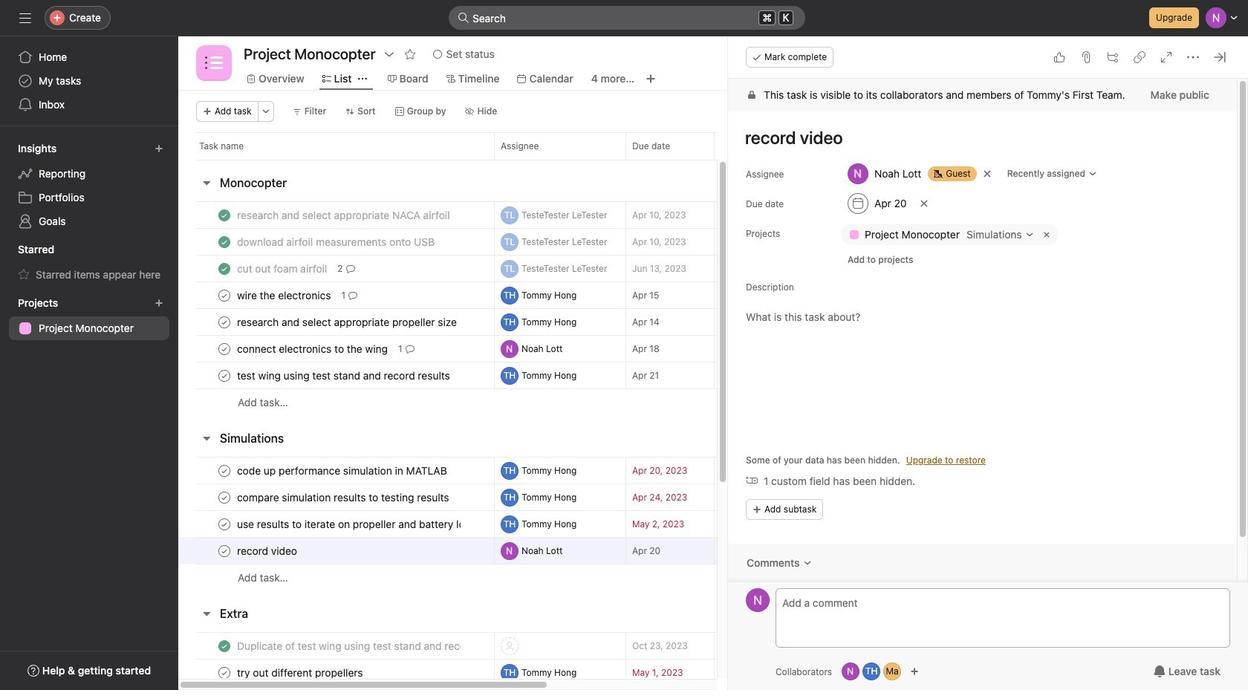 Task type: locate. For each thing, give the bounding box(es) containing it.
mark complete image for wire the electronics cell
[[215, 286, 233, 304]]

compare simulation results to testing results cell
[[178, 484, 494, 511]]

task name text field inside download airfoil measurements onto usb 'cell'
[[234, 234, 439, 249]]

mark complete image for record video cell at the bottom left
[[215, 542, 233, 560]]

mark complete image inside record video cell
[[215, 542, 233, 560]]

2 collapse task list for this group image from the top
[[201, 432, 212, 444]]

task name text field inside cut out foam airfoil cell
[[234, 261, 332, 276]]

1 vertical spatial collapse task list for this group image
[[201, 432, 212, 444]]

completed image inside duplicate of test wing using test stand and record results cell
[[215, 637, 233, 655]]

4 mark complete checkbox from the top
[[215, 462, 233, 480]]

0 vertical spatial collapse task list for this group image
[[201, 177, 212, 189]]

header simulations tree grid
[[178, 457, 961, 591]]

1 horizontal spatial add or remove collaborators image
[[883, 663, 901, 680]]

task name text field inside research and select appropriate naca airfoil cell
[[234, 208, 454, 222]]

1 comment image
[[348, 291, 357, 300], [405, 344, 414, 353]]

1 mark complete checkbox from the top
[[215, 313, 233, 331]]

task name text field inside test wing using test stand and record results cell
[[234, 368, 455, 383]]

add or remove collaborators image
[[863, 663, 880, 680]]

task name text field down research and select appropriate propeller size cell
[[234, 341, 392, 356]]

mark complete checkbox down completed checkbox
[[215, 664, 233, 682]]

mark complete checkbox inside research and select appropriate propeller size cell
[[215, 313, 233, 331]]

1 task name text field from the top
[[234, 288, 335, 303]]

prominent image
[[458, 12, 469, 24]]

3 mark complete image from the top
[[215, 488, 233, 506]]

2 vertical spatial completed checkbox
[[215, 260, 233, 277]]

Mark complete checkbox
[[215, 313, 233, 331], [215, 664, 233, 682]]

full screen image
[[1160, 51, 1172, 63]]

mark complete checkbox inside use results to iterate on propeller and battery location cell
[[215, 515, 233, 533]]

5 task name text field from the top
[[234, 368, 455, 383]]

completion date for wire the electronics cell
[[714, 282, 818, 309]]

mark complete checkbox inside record video cell
[[215, 542, 233, 560]]

1 comment image for wire the electronics cell
[[348, 291, 357, 300]]

task name text field for mark complete icon in the compare simulation results to testing results 'cell'
[[234, 490, 454, 505]]

completed image inside research and select appropriate naca airfoil cell
[[215, 206, 233, 224]]

mark complete checkbox inside wire the electronics cell
[[215, 286, 233, 304]]

task name text field inside "try out different propellers" cell
[[234, 665, 367, 680]]

main content
[[728, 79, 1237, 628]]

mark complete image
[[215, 313, 233, 331], [215, 367, 233, 384], [215, 462, 233, 480], [215, 542, 233, 560]]

Completed checkbox
[[215, 206, 233, 224], [215, 233, 233, 251], [215, 260, 233, 277]]

Task name text field
[[234, 208, 454, 222], [234, 234, 439, 249], [234, 261, 332, 276], [234, 341, 392, 356], [234, 368, 455, 383], [234, 463, 451, 478], [234, 543, 302, 558], [234, 638, 461, 653], [234, 665, 367, 680]]

completed image inside download airfoil measurements onto usb 'cell'
[[215, 233, 233, 251]]

task name text field down connect electronics to the wing cell
[[234, 368, 455, 383]]

comments image
[[803, 558, 812, 567]]

collapse task list for this group image for mark complete checkbox within code up performance simulation in matlab cell
[[201, 432, 212, 444]]

mark complete image inside use results to iterate on propeller and battery location cell
[[215, 515, 233, 533]]

None field
[[449, 6, 805, 30]]

task name text field inside compare simulation results to testing results 'cell'
[[234, 490, 454, 505]]

9 task name text field from the top
[[234, 665, 367, 680]]

mark complete checkbox inside compare simulation results to testing results 'cell'
[[215, 488, 233, 506]]

2 vertical spatial completed image
[[215, 637, 233, 655]]

completion date for cut out foam airfoil cell
[[714, 255, 818, 282]]

4 task name text field from the top
[[234, 341, 392, 356]]

task name text field down cut out foam airfoil cell
[[234, 288, 335, 303]]

task name text field down compare simulation results to testing results 'cell'
[[234, 517, 461, 532]]

3 completed checkbox from the top
[[215, 260, 233, 277]]

task name text field inside record video cell
[[234, 543, 302, 558]]

task name text field up compare simulation results to testing results 'cell'
[[234, 463, 451, 478]]

task name text field up download airfoil measurements onto usb 'cell'
[[234, 208, 454, 222]]

mark complete image inside compare simulation results to testing results 'cell'
[[215, 488, 233, 506]]

2 mark complete image from the top
[[215, 367, 233, 384]]

2 comments image
[[346, 264, 355, 273]]

completed checkbox inside cut out foam airfoil cell
[[215, 260, 233, 277]]

row
[[178, 132, 961, 160], [196, 159, 942, 160], [178, 201, 961, 229], [178, 228, 961, 256], [178, 255, 961, 282], [178, 282, 961, 309], [178, 308, 961, 336], [178, 335, 961, 363], [178, 362, 961, 389], [178, 389, 961, 416], [178, 457, 961, 484], [178, 484, 961, 511], [178, 510, 961, 538], [178, 537, 961, 565], [178, 564, 961, 591], [178, 632, 961, 660], [178, 659, 961, 686]]

task name text field up "try out different propellers" cell
[[234, 638, 461, 653]]

completion date for test wing using test stand and record results cell
[[714, 362, 818, 389]]

6 task name text field from the top
[[234, 463, 451, 478]]

completion date for duplicate of test wing using test stand and record results cell
[[714, 632, 818, 660]]

5 mark complete image from the top
[[215, 664, 233, 682]]

completed checkbox inside download airfoil measurements onto usb 'cell'
[[215, 233, 233, 251]]

mark complete image inside research and select appropriate propeller size cell
[[215, 313, 233, 331]]

mark complete image inside connect electronics to the wing cell
[[215, 340, 233, 358]]

task name text field right completed image at top left
[[234, 261, 332, 276]]

hide sidebar image
[[19, 12, 31, 24]]

task name text field down use results to iterate on propeller and battery location cell
[[234, 543, 302, 558]]

1 completed checkbox from the top
[[215, 206, 233, 224]]

header extra tree grid
[[178, 632, 961, 690]]

3 task name text field from the top
[[234, 490, 454, 505]]

mark complete checkbox inside connect electronics to the wing cell
[[215, 340, 233, 358]]

1 vertical spatial 1 comment image
[[405, 344, 414, 353]]

3 mark complete image from the top
[[215, 462, 233, 480]]

mark complete checkbox for test wing using test stand and record results cell
[[215, 367, 233, 384]]

mark complete image for research and select appropriate propeller size cell
[[215, 313, 233, 331]]

0 horizontal spatial 1 comment image
[[348, 291, 357, 300]]

code up performance simulation in matlab cell
[[178, 457, 494, 484]]

task name text field inside connect electronics to the wing cell
[[234, 341, 392, 356]]

completed image for completed checkbox
[[215, 637, 233, 655]]

4 mark complete image from the top
[[215, 515, 233, 533]]

add to starred image
[[404, 48, 416, 60]]

task name text field for completed option within cut out foam airfoil cell
[[234, 261, 332, 276]]

task name text field down code up performance simulation in matlab cell
[[234, 490, 454, 505]]

mark complete checkbox for code up performance simulation in matlab cell
[[215, 462, 233, 480]]

task name text field inside research and select appropriate propeller size cell
[[234, 315, 461, 329]]

wire the electronics cell
[[178, 282, 494, 309]]

task name text field inside wire the electronics cell
[[234, 288, 335, 303]]

completed checkbox for research and select appropriate naca airfoil cell
[[215, 206, 233, 224]]

mark complete checkbox inside test wing using test stand and record results cell
[[215, 367, 233, 384]]

mark complete checkbox for compare simulation results to testing results 'cell'
[[215, 488, 233, 506]]

mark complete image inside "try out different propellers" cell
[[215, 664, 233, 682]]

new insights image
[[155, 144, 163, 153]]

1 mark complete image from the top
[[215, 313, 233, 331]]

completed checkbox inside research and select appropriate naca airfoil cell
[[215, 206, 233, 224]]

close details image
[[1214, 51, 1226, 63]]

7 mark complete checkbox from the top
[[215, 542, 233, 560]]

mark complete image
[[215, 286, 233, 304], [215, 340, 233, 358], [215, 488, 233, 506], [215, 515, 233, 533], [215, 664, 233, 682]]

0 likes. click to like this task image
[[1053, 51, 1065, 63]]

2 completed image from the top
[[215, 233, 233, 251]]

2 task name text field from the top
[[234, 315, 461, 329]]

Search tasks, projects, and more text field
[[449, 6, 805, 30]]

header monocopter tree grid
[[178, 201, 961, 416]]

try out different propellers cell
[[178, 659, 494, 686]]

7 task name text field from the top
[[234, 543, 302, 558]]

1 comment image for connect electronics to the wing cell
[[405, 344, 414, 353]]

2 mark complete checkbox from the top
[[215, 664, 233, 682]]

add subtask image
[[1107, 51, 1119, 63]]

6 mark complete checkbox from the top
[[215, 515, 233, 533]]

0 vertical spatial completed image
[[215, 206, 233, 224]]

attachments: add a file to this task, record video image
[[1080, 51, 1092, 63]]

2 mark complete image from the top
[[215, 340, 233, 358]]

Task name text field
[[234, 288, 335, 303], [234, 315, 461, 329], [234, 490, 454, 505], [234, 517, 461, 532]]

mark complete checkbox for "try out different propellers" cell
[[215, 664, 233, 682]]

1 vertical spatial mark complete checkbox
[[215, 664, 233, 682]]

0 vertical spatial mark complete checkbox
[[215, 313, 233, 331]]

4 mark complete image from the top
[[215, 542, 233, 560]]

mark complete image for test wing using test stand and record results cell
[[215, 367, 233, 384]]

1 vertical spatial completed checkbox
[[215, 233, 233, 251]]

mark complete image inside test wing using test stand and record results cell
[[215, 367, 233, 384]]

download airfoil measurements onto usb cell
[[178, 228, 494, 256]]

5 mark complete checkbox from the top
[[215, 488, 233, 506]]

task name text field for mark complete option within the "try out different propellers" cell
[[234, 665, 367, 680]]

task name text field inside code up performance simulation in matlab cell
[[234, 463, 451, 478]]

mark complete image inside code up performance simulation in matlab cell
[[215, 462, 233, 480]]

2 completed checkbox from the top
[[215, 233, 233, 251]]

1 vertical spatial completed image
[[215, 233, 233, 251]]

2 task name text field from the top
[[234, 234, 439, 249]]

add or remove collaborators image
[[842, 663, 860, 680], [883, 663, 901, 680], [910, 667, 919, 676]]

more actions image
[[261, 107, 270, 116]]

1 completed image from the top
[[215, 206, 233, 224]]

mark complete checkbox inside "try out different propellers" cell
[[215, 664, 233, 682]]

completed image for completed option in the research and select appropriate naca airfoil cell
[[215, 206, 233, 224]]

use results to iterate on propeller and battery location cell
[[178, 510, 494, 538]]

insights element
[[0, 135, 178, 236]]

3 completed image from the top
[[215, 637, 233, 655]]

completion date for compare simulation results to testing results cell
[[714, 484, 818, 511]]

8 task name text field from the top
[[234, 638, 461, 653]]

collapse task list for this group image for completed option in the research and select appropriate naca airfoil cell
[[201, 177, 212, 189]]

1 mark complete checkbox from the top
[[215, 286, 233, 304]]

0 vertical spatial completed checkbox
[[215, 206, 233, 224]]

task name text field down duplicate of test wing using test stand and record results cell at the bottom left
[[234, 665, 367, 680]]

task name text field for mark complete checkbox in record video cell
[[234, 543, 302, 558]]

collapse task list for this group image
[[201, 177, 212, 189], [201, 432, 212, 444]]

starred element
[[0, 236, 178, 290]]

open user profile image
[[746, 588, 770, 612]]

task name text field inside duplicate of test wing using test stand and record results cell
[[234, 638, 461, 653]]

task name text field up connect electronics to the wing cell
[[234, 315, 461, 329]]

mark complete checkbox down completed image at top left
[[215, 313, 233, 331]]

1 comment image inside wire the electronics cell
[[348, 291, 357, 300]]

1 task name text field from the top
[[234, 208, 454, 222]]

1 collapse task list for this group image from the top
[[201, 177, 212, 189]]

completed image
[[215, 206, 233, 224], [215, 233, 233, 251], [215, 637, 233, 655]]

1 comment image inside connect electronics to the wing cell
[[405, 344, 414, 353]]

2 mark complete checkbox from the top
[[215, 340, 233, 358]]

completion date for record video cell
[[714, 537, 818, 565]]

task name text field for completed option in the research and select appropriate naca airfoil cell
[[234, 208, 454, 222]]

tab actions image
[[358, 74, 367, 83]]

Mark complete checkbox
[[215, 286, 233, 304], [215, 340, 233, 358], [215, 367, 233, 384], [215, 462, 233, 480], [215, 488, 233, 506], [215, 515, 233, 533], [215, 542, 233, 560]]

4 task name text field from the top
[[234, 517, 461, 532]]

3 mark complete checkbox from the top
[[215, 367, 233, 384]]

3 task name text field from the top
[[234, 261, 332, 276]]

remove image
[[1040, 229, 1052, 241]]

mark complete checkbox inside code up performance simulation in matlab cell
[[215, 462, 233, 480]]

connect electronics to the wing cell
[[178, 335, 494, 363]]

task name text field for mark complete icon within the use results to iterate on propeller and battery location cell
[[234, 517, 461, 532]]

mark complete image inside wire the electronics cell
[[215, 286, 233, 304]]

1 mark complete image from the top
[[215, 286, 233, 304]]

1 horizontal spatial 1 comment image
[[405, 344, 414, 353]]

0 vertical spatial 1 comment image
[[348, 291, 357, 300]]

mark complete image for connect electronics to the wing cell
[[215, 340, 233, 358]]

task name text field up cut out foam airfoil cell
[[234, 234, 439, 249]]

copy task link image
[[1134, 51, 1146, 63]]

task name text field inside use results to iterate on propeller and battery location cell
[[234, 517, 461, 532]]



Task type: vqa. For each thing, say whether or not it's contained in the screenshot.
password field
no



Task type: describe. For each thing, give the bounding box(es) containing it.
completed image
[[215, 260, 233, 277]]

2 horizontal spatial add or remove collaborators image
[[910, 667, 919, 676]]

task name text field for mark complete checkbox within code up performance simulation in matlab cell
[[234, 463, 451, 478]]

mark complete checkbox for connect electronics to the wing cell
[[215, 340, 233, 358]]

mark complete image for use results to iterate on propeller and battery location cell
[[215, 515, 233, 533]]

completion date for research and select appropriate naca airfoil cell
[[714, 201, 818, 229]]

mark complete image for "try out different propellers" cell
[[215, 664, 233, 682]]

mark complete checkbox for use results to iterate on propeller and battery location cell
[[215, 515, 233, 533]]

completion date for research and select appropriate propeller size cell
[[714, 308, 818, 336]]

research and select appropriate propeller size cell
[[178, 308, 494, 336]]

completed image for completed option within download airfoil measurements onto usb 'cell'
[[215, 233, 233, 251]]

collapse task list for this group image
[[201, 608, 212, 620]]

projects element
[[0, 290, 178, 343]]

new project or portfolio image
[[155, 299, 163, 308]]

0 horizontal spatial add or remove collaborators image
[[842, 663, 860, 680]]

record video cell
[[178, 537, 494, 565]]

show options image
[[383, 48, 395, 60]]

test wing using test stand and record results cell
[[178, 362, 494, 389]]

task name text field for mark complete icon within the wire the electronics cell
[[234, 288, 335, 303]]

remove assignee image
[[983, 169, 991, 178]]

main content inside record video dialog
[[728, 79, 1237, 628]]

completed checkbox for cut out foam airfoil cell
[[215, 260, 233, 277]]

list image
[[205, 54, 223, 72]]

mark complete checkbox for wire the electronics cell
[[215, 286, 233, 304]]

task name text field for mark complete checkbox in test wing using test stand and record results cell
[[234, 368, 455, 383]]

global element
[[0, 36, 178, 126]]

completed checkbox for download airfoil measurements onto usb 'cell'
[[215, 233, 233, 251]]

clear due date image
[[919, 199, 928, 208]]

task name text field for completed checkbox
[[234, 638, 461, 653]]

completion date for connect electronics to the wing cell
[[714, 335, 818, 363]]

task name text field for mark complete image inside the research and select appropriate propeller size cell
[[234, 315, 461, 329]]

Task Name text field
[[735, 120, 1219, 155]]

duplicate of test wing using test stand and record results cell
[[178, 632, 494, 660]]

mark complete checkbox for research and select appropriate propeller size cell
[[215, 313, 233, 331]]

completion date for download airfoil measurements onto usb cell
[[714, 228, 818, 256]]

add tab image
[[645, 73, 657, 85]]

mark complete image for code up performance simulation in matlab cell
[[215, 462, 233, 480]]

mark complete checkbox for record video cell at the bottom left
[[215, 542, 233, 560]]

cut out foam airfoil cell
[[178, 255, 494, 282]]

more actions for this task image
[[1187, 51, 1199, 63]]

task name text field for mark complete checkbox in connect electronics to the wing cell
[[234, 341, 392, 356]]

Completed checkbox
[[215, 637, 233, 655]]

record video dialog
[[728, 36, 1248, 690]]

research and select appropriate naca airfoil cell
[[178, 201, 494, 229]]

completion date for code up performance simulation in matlab cell
[[714, 457, 818, 484]]

mark complete image for compare simulation results to testing results 'cell'
[[215, 488, 233, 506]]

completion date for try out different propellers cell
[[714, 659, 818, 686]]

task name text field for completed option within download airfoil measurements onto usb 'cell'
[[234, 234, 439, 249]]

completion date for use results to iterate on propeller and battery location cell
[[714, 510, 818, 538]]



